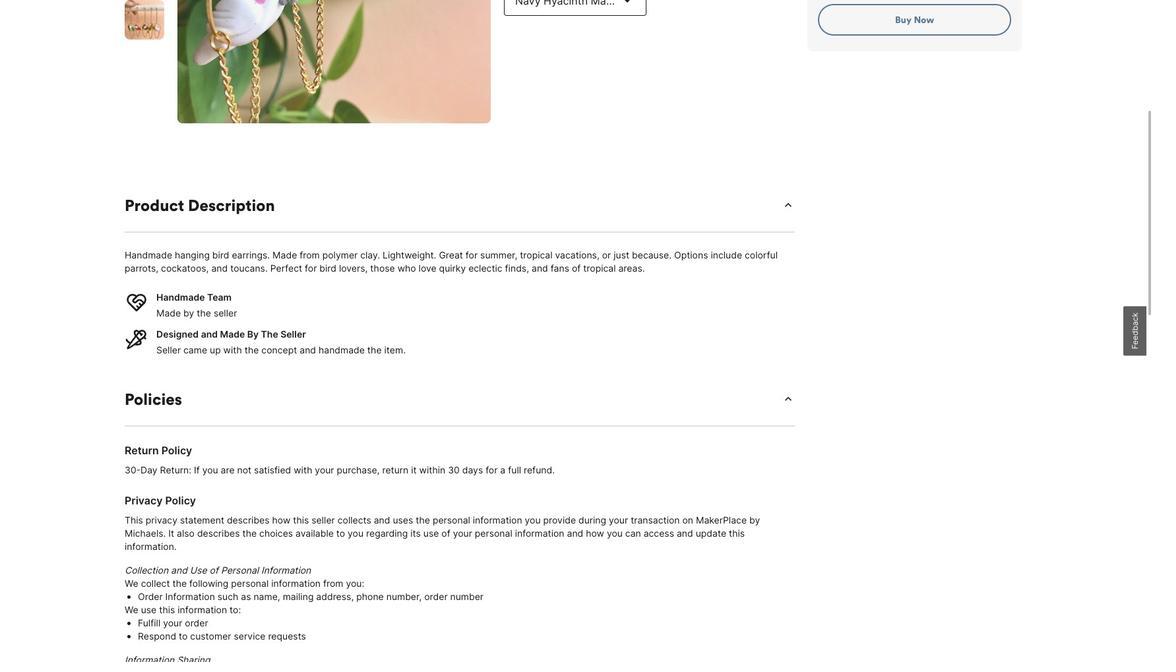 Task type: vqa. For each thing, say whether or not it's contained in the screenshot.
Mesh
no



Task type: describe. For each thing, give the bounding box(es) containing it.
options
[[675, 250, 709, 261]]

1 vertical spatial seller
[[156, 345, 181, 356]]

handmade
[[319, 345, 365, 356]]

such
[[218, 591, 239, 603]]

service
[[234, 631, 266, 642]]

information.
[[125, 541, 177, 553]]

of inside this privacy statement describes how this seller collects and uses the personal information you provide during your transaction on makerplace by michaels. it also describes the choices available to you regarding its use of your personal information and how you can access and update this information.
[[442, 528, 451, 539]]

on
[[683, 515, 694, 526]]

hanging
[[175, 250, 210, 261]]

choices
[[260, 528, 293, 539]]

2 we from the top
[[125, 605, 138, 616]]

the up its at bottom
[[416, 515, 430, 526]]

are
[[221, 465, 235, 476]]

0 vertical spatial how
[[272, 515, 291, 526]]

fans
[[551, 263, 570, 274]]

to inside this privacy statement describes how this seller collects and uses the personal information you provide during your transaction on makerplace by michaels. it also describes the choices available to you regarding its use of your personal information and how you can access and update this information.
[[337, 528, 345, 539]]

buy
[[896, 14, 912, 26]]

parrots,
[[125, 263, 159, 274]]

handmade for handmade hanging bird earrings. made from polymer clay. lightweight. great for summer, tropical vacations, or just because. options include colorful parrots, cockatoos, and toucans. perfect for bird lovers, those who love quirky eclectic finds, and fans of tropical areas.
[[125, 250, 172, 261]]

lovers,
[[339, 263, 368, 274]]

uses
[[393, 515, 413, 526]]

made inside handmade hanging bird earrings. made from polymer clay. lightweight. great for summer, tropical vacations, or just because. options include colorful parrots, cockatoos, and toucans. perfect for bird lovers, those who love quirky eclectic finds, and fans of tropical areas.
[[273, 250, 297, 261]]

collects
[[338, 515, 371, 526]]

and left fans
[[532, 263, 548, 274]]

because.
[[632, 250, 672, 261]]

include
[[711, 250, 743, 261]]

makerplace
[[696, 515, 747, 526]]

mailing
[[283, 591, 314, 603]]

30-
[[125, 465, 141, 476]]

michaels.
[[125, 528, 166, 539]]

policies button
[[125, 389, 795, 410]]

handmade for handmade team made by the seller
[[156, 292, 205, 303]]

your inside collection and use of personal information we collect the following personal information from you: order information such as name, mailing address, phone number, order number we use this information to: fulfill your order respond to customer service requests
[[163, 618, 182, 629]]

for inside policies region
[[486, 465, 498, 476]]

1 vertical spatial describes
[[197, 528, 240, 539]]

just
[[614, 250, 630, 261]]

and up regarding
[[374, 515, 390, 526]]

not
[[237, 465, 252, 476]]

1 horizontal spatial for
[[466, 250, 478, 261]]

buy now
[[896, 14, 935, 26]]

of inside handmade hanging bird earrings. made from polymer clay. lightweight. great for summer, tropical vacations, or just because. options include colorful parrots, cockatoos, and toucans. perfect for bird lovers, those who love quirky eclectic finds, and fans of tropical areas.
[[572, 263, 581, 274]]

0 vertical spatial seller
[[281, 329, 306, 340]]

0 vertical spatial tropical
[[520, 250, 553, 261]]

information down a
[[473, 515, 523, 526]]

item.
[[385, 345, 406, 356]]

handmade hanging bird earrings. made from polymer clay. lightweight. great for summer, tropical vacations, or just because. options include colorful parrots, cockatoos, and toucans. perfect for bird lovers, those who love quirky eclectic finds, and fans of tropical areas.
[[125, 250, 781, 274]]

transaction
[[631, 515, 680, 526]]

by inside 'handmade team made by the seller'
[[184, 308, 194, 319]]

policy for privacy policy
[[165, 494, 196, 508]]

return
[[383, 465, 409, 476]]

1 horizontal spatial this
[[293, 515, 309, 526]]

respond
[[138, 631, 176, 642]]

personal inside collection and use of personal information we collect the following personal information from you: order information such as name, mailing address, phone number, order number we use this information to: fulfill your order respond to customer service requests
[[231, 578, 269, 589]]

this inside collection and use of personal information we collect the following personal information from you: order information such as name, mailing address, phone number, order number we use this information to: fulfill your order respond to customer service requests
[[159, 605, 175, 616]]

requests
[[268, 631, 306, 642]]

personal
[[221, 565, 259, 576]]

during
[[579, 515, 607, 526]]

love
[[419, 263, 437, 274]]

0 horizontal spatial for
[[305, 263, 317, 274]]

return policy
[[125, 444, 192, 457]]

can
[[626, 528, 641, 539]]

you left the can
[[607, 528, 623, 539]]

statement
[[180, 515, 224, 526]]

policies region
[[125, 443, 795, 663]]

information down following
[[178, 605, 227, 616]]

information down "provide"
[[515, 528, 565, 539]]

privacy
[[125, 494, 163, 508]]

eclectic
[[469, 263, 503, 274]]

as
[[241, 591, 251, 603]]

customer
[[190, 631, 231, 642]]

made for handmade team made by the seller
[[156, 308, 181, 319]]

from inside collection and use of personal information we collect the following personal information from you: order information such as name, mailing address, phone number, order number we use this information to: fulfill your order respond to customer service requests
[[323, 578, 344, 589]]

the left choices on the bottom left of page
[[243, 528, 257, 539]]

perfect
[[270, 263, 302, 274]]

your up the can
[[609, 515, 629, 526]]

fulfill
[[138, 618, 161, 629]]

refund.
[[524, 465, 555, 476]]

up
[[210, 345, 221, 356]]

1 horizontal spatial how
[[586, 528, 605, 539]]

of inside collection and use of personal information we collect the following personal information from you: order information such as name, mailing address, phone number, order number we use this information to: fulfill your order respond to customer service requests
[[210, 565, 218, 576]]

now
[[915, 14, 935, 26]]

the inside collection and use of personal information we collect the following personal information from you: order information such as name, mailing address, phone number, order number we use this information to: fulfill your order respond to customer service requests
[[173, 578, 187, 589]]

return
[[125, 444, 159, 457]]

purchase,
[[337, 465, 380, 476]]

you right if
[[202, 465, 218, 476]]

0 vertical spatial personal
[[433, 515, 471, 526]]

product description
[[125, 195, 275, 215]]

satisfied
[[254, 465, 291, 476]]

you left "provide"
[[525, 515, 541, 526]]

0 vertical spatial information
[[261, 565, 311, 576]]

collect
[[141, 578, 170, 589]]

and inside collection and use of personal information we collect the following personal information from you: order information such as name, mailing address, phone number, order number we use this information to: fulfill your order respond to customer service requests
[[171, 565, 187, 576]]

available
[[296, 528, 334, 539]]

full
[[508, 465, 522, 476]]

following
[[190, 578, 229, 589]]



Task type: locate. For each thing, give the bounding box(es) containing it.
1 vertical spatial tropical
[[584, 263, 616, 274]]

1 horizontal spatial order
[[425, 591, 448, 603]]

policies
[[125, 389, 182, 409]]

2 horizontal spatial of
[[572, 263, 581, 274]]

0 vertical spatial by
[[184, 308, 194, 319]]

0 horizontal spatial by
[[184, 308, 194, 319]]

personal down a
[[475, 528, 513, 539]]

made inside designed and made by the seller seller came up with the concept and handmade the item.
[[220, 329, 245, 340]]

and up team
[[212, 263, 228, 274]]

this
[[293, 515, 309, 526], [729, 528, 745, 539], [159, 605, 175, 616]]

you:
[[346, 578, 365, 589]]

this up available
[[293, 515, 309, 526]]

and up up
[[201, 329, 218, 340]]

0 vertical spatial seller
[[214, 308, 237, 319]]

seller inside this privacy statement describes how this seller collects and uses the personal information you provide during your transaction on makerplace by michaels. it also describes the choices available to you regarding its use of your personal information and how you can access and update this information.
[[312, 515, 335, 526]]

0 horizontal spatial bird
[[212, 250, 229, 261]]

0 horizontal spatial use
[[141, 605, 157, 616]]

with right satisfied
[[294, 465, 313, 476]]

2 vertical spatial personal
[[231, 578, 269, 589]]

by
[[184, 308, 194, 319], [750, 515, 761, 526]]

1 vertical spatial by
[[750, 515, 761, 526]]

2 vertical spatial made
[[220, 329, 245, 340]]

handmade inside 'handmade team made by the seller'
[[156, 292, 205, 303]]

seller down team
[[214, 308, 237, 319]]

this down order on the bottom of page
[[159, 605, 175, 616]]

2 horizontal spatial for
[[486, 465, 498, 476]]

how
[[272, 515, 291, 526], [586, 528, 605, 539]]

0 vertical spatial use
[[424, 528, 439, 539]]

information
[[473, 515, 523, 526], [515, 528, 565, 539], [271, 578, 321, 589], [178, 605, 227, 616]]

summer,
[[481, 250, 518, 261]]

and left use
[[171, 565, 187, 576]]

0 horizontal spatial tropical
[[520, 250, 553, 261]]

made for designed and made by the seller seller came up with the concept and handmade the item.
[[220, 329, 245, 340]]

the
[[261, 329, 278, 340]]

how down during
[[586, 528, 605, 539]]

handmade inside handmade hanging bird earrings. made from polymer clay. lightweight. great for summer, tropical vacations, or just because. options include colorful parrots, cockatoos, and toucans. perfect for bird lovers, those who love quirky eclectic finds, and fans of tropical areas.
[[125, 250, 172, 261]]

0 vertical spatial order
[[425, 591, 448, 603]]

0 horizontal spatial how
[[272, 515, 291, 526]]

1 vertical spatial we
[[125, 605, 138, 616]]

to:
[[230, 605, 241, 616]]

1 vertical spatial how
[[586, 528, 605, 539]]

policy up return:
[[161, 444, 192, 457]]

to down collects
[[337, 528, 345, 539]]

who
[[398, 263, 416, 274]]

0 horizontal spatial this
[[159, 605, 175, 616]]

0 horizontal spatial of
[[210, 565, 218, 576]]

made up "perfect" on the left top
[[273, 250, 297, 261]]

by up "designed"
[[184, 308, 194, 319]]

and down "provide"
[[567, 528, 584, 539]]

use up fulfill
[[141, 605, 157, 616]]

policy for return policy
[[161, 444, 192, 457]]

within
[[420, 465, 446, 476]]

1 vertical spatial information
[[165, 591, 215, 603]]

0 vertical spatial of
[[572, 263, 581, 274]]

and down on
[[677, 528, 694, 539]]

tropical up finds,
[[520, 250, 553, 261]]

1 we from the top
[[125, 578, 138, 589]]

handmade team made by the seller
[[156, 292, 237, 319]]

your up respond
[[163, 618, 182, 629]]

information up mailing
[[261, 565, 311, 576]]

number,
[[387, 591, 422, 603]]

and
[[212, 263, 228, 274], [532, 263, 548, 274], [201, 329, 218, 340], [300, 345, 316, 356], [374, 515, 390, 526], [567, 528, 584, 539], [677, 528, 694, 539], [171, 565, 187, 576]]

use inside collection and use of personal information we collect the following personal information from you: order information such as name, mailing address, phone number, order number we use this information to: fulfill your order respond to customer service requests
[[141, 605, 157, 616]]

of
[[572, 263, 581, 274], [442, 528, 451, 539], [210, 565, 218, 576]]

1 horizontal spatial bird
[[320, 263, 337, 274]]

1 vertical spatial personal
[[475, 528, 513, 539]]

update
[[696, 528, 727, 539]]

0 horizontal spatial information
[[165, 591, 215, 603]]

1 vertical spatial handmade
[[156, 292, 205, 303]]

for left a
[[486, 465, 498, 476]]

made up "designed"
[[156, 308, 181, 319]]

from inside handmade hanging bird earrings. made from polymer clay. lightweight. great for summer, tropical vacations, or just because. options include colorful parrots, cockatoos, and toucans. perfect for bird lovers, those who love quirky eclectic finds, and fans of tropical areas.
[[300, 250, 320, 261]]

you down collects
[[348, 528, 364, 539]]

0 horizontal spatial personal
[[231, 578, 269, 589]]

product description region
[[125, 249, 795, 357]]

your right its at bottom
[[453, 528, 473, 539]]

1 vertical spatial from
[[323, 578, 344, 589]]

bird right hanging
[[212, 250, 229, 261]]

the right collect
[[173, 578, 187, 589]]

0 horizontal spatial made
[[156, 308, 181, 319]]

order left 'number'
[[425, 591, 448, 603]]

those
[[371, 263, 395, 274]]

bird down the polymer at the left top of the page
[[320, 263, 337, 274]]

concept
[[262, 345, 297, 356]]

we up fulfill
[[125, 605, 138, 616]]

0 horizontal spatial seller
[[156, 345, 181, 356]]

with inside designed and made by the seller seller came up with the concept and handmade the item.
[[224, 345, 242, 356]]

1 horizontal spatial from
[[323, 578, 344, 589]]

30
[[448, 465, 460, 476]]

of right its at bottom
[[442, 528, 451, 539]]

personal up as
[[231, 578, 269, 589]]

for right "perfect" on the left top
[[305, 263, 317, 274]]

1 horizontal spatial made
[[220, 329, 245, 340]]

to inside collection and use of personal information we collect the following personal information from you: order information such as name, mailing address, phone number, order number we use this information to: fulfill your order respond to customer service requests
[[179, 631, 188, 642]]

if
[[194, 465, 200, 476]]

the down team
[[197, 308, 211, 319]]

1 vertical spatial use
[[141, 605, 157, 616]]

personal
[[433, 515, 471, 526], [475, 528, 513, 539], [231, 578, 269, 589]]

2 vertical spatial for
[[486, 465, 498, 476]]

of up following
[[210, 565, 218, 576]]

with right up
[[224, 345, 242, 356]]

2 horizontal spatial personal
[[475, 528, 513, 539]]

how up choices on the bottom left of page
[[272, 515, 291, 526]]

team
[[207, 292, 232, 303]]

1 vertical spatial order
[[185, 618, 208, 629]]

this
[[125, 515, 143, 526]]

return:
[[160, 465, 191, 476]]

policy up privacy
[[165, 494, 196, 508]]

seller up available
[[312, 515, 335, 526]]

order
[[138, 591, 163, 603]]

cockatoos,
[[161, 263, 209, 274]]

1 vertical spatial this
[[729, 528, 745, 539]]

description
[[188, 195, 275, 215]]

1 vertical spatial of
[[442, 528, 451, 539]]

provide
[[544, 515, 576, 526]]

0 horizontal spatial order
[[185, 618, 208, 629]]

polymer
[[323, 250, 358, 261]]

by inside this privacy statement describes how this seller collects and uses the personal information you provide during your transaction on makerplace by michaels. it also describes the choices available to you regarding its use of your personal information and how you can access and update this information.
[[750, 515, 761, 526]]

product
[[125, 195, 184, 215]]

we down collection
[[125, 578, 138, 589]]

information up mailing
[[271, 578, 321, 589]]

1 vertical spatial bird
[[320, 263, 337, 274]]

days
[[463, 465, 483, 476]]

by
[[247, 329, 259, 340]]

its
[[411, 528, 421, 539]]

privacy policy
[[125, 494, 196, 508]]

designed and made by the seller seller came up with the concept and handmade the item.
[[156, 329, 406, 356]]

0 vertical spatial to
[[337, 528, 345, 539]]

describes up choices on the bottom left of page
[[227, 515, 270, 526]]

1 horizontal spatial tropical
[[584, 263, 616, 274]]

name,
[[254, 591, 280, 603]]

with inside policies region
[[294, 465, 313, 476]]

tropical
[[520, 250, 553, 261], [584, 263, 616, 274]]

vacations,
[[555, 250, 600, 261]]

the inside 'handmade team made by the seller'
[[197, 308, 211, 319]]

2 horizontal spatial made
[[273, 250, 297, 261]]

use
[[190, 565, 207, 576]]

collection
[[125, 565, 168, 576]]

0 vertical spatial we
[[125, 578, 138, 589]]

regarding
[[366, 528, 408, 539]]

clay.
[[361, 250, 380, 261]]

a
[[501, 465, 506, 476]]

describes
[[227, 515, 270, 526], [197, 528, 240, 539]]

hanging bird earrings, parrot earrings, toucan jewelry, cockatoo earring, tropical bird earrings, summer jewelry, unique earrings product 5 image
[[125, 0, 164, 40]]

1 vertical spatial to
[[179, 631, 188, 642]]

earrings.
[[232, 250, 270, 261]]

policy
[[161, 444, 192, 457], [165, 494, 196, 508]]

describes down statement
[[197, 528, 240, 539]]

made left by
[[220, 329, 245, 340]]

0 vertical spatial this
[[293, 515, 309, 526]]

1 horizontal spatial use
[[424, 528, 439, 539]]

this down makerplace
[[729, 528, 745, 539]]

0 vertical spatial describes
[[227, 515, 270, 526]]

this privacy statement describes how this seller collects and uses the personal information you provide during your transaction on makerplace by michaels. it also describes the choices available to you regarding its use of your personal information and how you can access and update this information.
[[125, 515, 761, 553]]

tropical down or
[[584, 263, 616, 274]]

2 vertical spatial this
[[159, 605, 175, 616]]

for up eclectic
[[466, 250, 478, 261]]

colorful
[[745, 250, 778, 261]]

came
[[184, 345, 207, 356]]

1 horizontal spatial to
[[337, 528, 345, 539]]

or
[[603, 250, 611, 261]]

personal right uses
[[433, 515, 471, 526]]

it
[[411, 465, 417, 476]]

collection and use of personal information we collect the following personal information from you: order information such as name, mailing address, phone number, order number we use this information to: fulfill your order respond to customer service requests
[[125, 565, 484, 642]]

2 vertical spatial of
[[210, 565, 218, 576]]

also
[[177, 528, 195, 539]]

access
[[644, 528, 675, 539]]

use right its at bottom
[[424, 528, 439, 539]]

the left item.
[[368, 345, 382, 356]]

seller up concept at the bottom left
[[281, 329, 306, 340]]

to
[[337, 528, 345, 539], [179, 631, 188, 642]]

we
[[125, 578, 138, 589], [125, 605, 138, 616]]

1 vertical spatial with
[[294, 465, 313, 476]]

the down by
[[245, 345, 259, 356]]

1 horizontal spatial seller
[[312, 515, 335, 526]]

information down following
[[165, 591, 215, 603]]

seller inside 'handmade team made by the seller'
[[214, 308, 237, 319]]

buy now button
[[819, 4, 1012, 36]]

handmade
[[125, 250, 172, 261], [156, 292, 205, 303]]

product description button
[[125, 195, 795, 216]]

made inside 'handmade team made by the seller'
[[156, 308, 181, 319]]

0 vertical spatial for
[[466, 250, 478, 261]]

areas.
[[619, 263, 645, 274]]

of down the vacations,
[[572, 263, 581, 274]]

to right respond
[[179, 631, 188, 642]]

quirky
[[439, 263, 466, 274]]

0 vertical spatial policy
[[161, 444, 192, 457]]

0 vertical spatial from
[[300, 250, 320, 261]]

and right concept at the bottom left
[[300, 345, 316, 356]]

order up customer
[[185, 618, 208, 629]]

1 horizontal spatial information
[[261, 565, 311, 576]]

1 vertical spatial for
[[305, 263, 317, 274]]

handmade down cockatoos,
[[156, 292, 205, 303]]

with
[[224, 345, 242, 356], [294, 465, 313, 476]]

from up address,
[[323, 578, 344, 589]]

1 vertical spatial policy
[[165, 494, 196, 508]]

0 horizontal spatial with
[[224, 345, 242, 356]]

from
[[300, 250, 320, 261], [323, 578, 344, 589]]

handmade up parrots,
[[125, 250, 172, 261]]

lightweight.
[[383, 250, 437, 261]]

0 horizontal spatial from
[[300, 250, 320, 261]]

0 vertical spatial handmade
[[125, 250, 172, 261]]

0 horizontal spatial to
[[179, 631, 188, 642]]

1 horizontal spatial with
[[294, 465, 313, 476]]

toucans.
[[230, 263, 268, 274]]

1 horizontal spatial seller
[[281, 329, 306, 340]]

number
[[451, 591, 484, 603]]

by right makerplace
[[750, 515, 761, 526]]

your left purchase,
[[315, 465, 334, 476]]

the
[[197, 308, 211, 319], [245, 345, 259, 356], [368, 345, 382, 356], [416, 515, 430, 526], [243, 528, 257, 539], [173, 578, 187, 589]]

0 vertical spatial with
[[224, 345, 242, 356]]

0 vertical spatial made
[[273, 250, 297, 261]]

address,
[[316, 591, 354, 603]]

1 horizontal spatial of
[[442, 528, 451, 539]]

2 horizontal spatial this
[[729, 528, 745, 539]]

1 horizontal spatial by
[[750, 515, 761, 526]]

finds,
[[505, 263, 529, 274]]

from up "perfect" on the left top
[[300, 250, 320, 261]]

0 vertical spatial bird
[[212, 250, 229, 261]]

30-day return: if you are not satisfied with your purchase, return it within 30 days for a full refund.
[[125, 465, 555, 476]]

use inside this privacy statement describes how this seller collects and uses the personal information you provide during your transaction on makerplace by michaels. it also describes the choices available to you regarding its use of your personal information and how you can access and update this information.
[[424, 528, 439, 539]]

0 horizontal spatial seller
[[214, 308, 237, 319]]

great
[[439, 250, 463, 261]]

1 vertical spatial made
[[156, 308, 181, 319]]

it
[[169, 528, 174, 539]]

seller down "designed"
[[156, 345, 181, 356]]

1 horizontal spatial personal
[[433, 515, 471, 526]]

1 vertical spatial seller
[[312, 515, 335, 526]]



